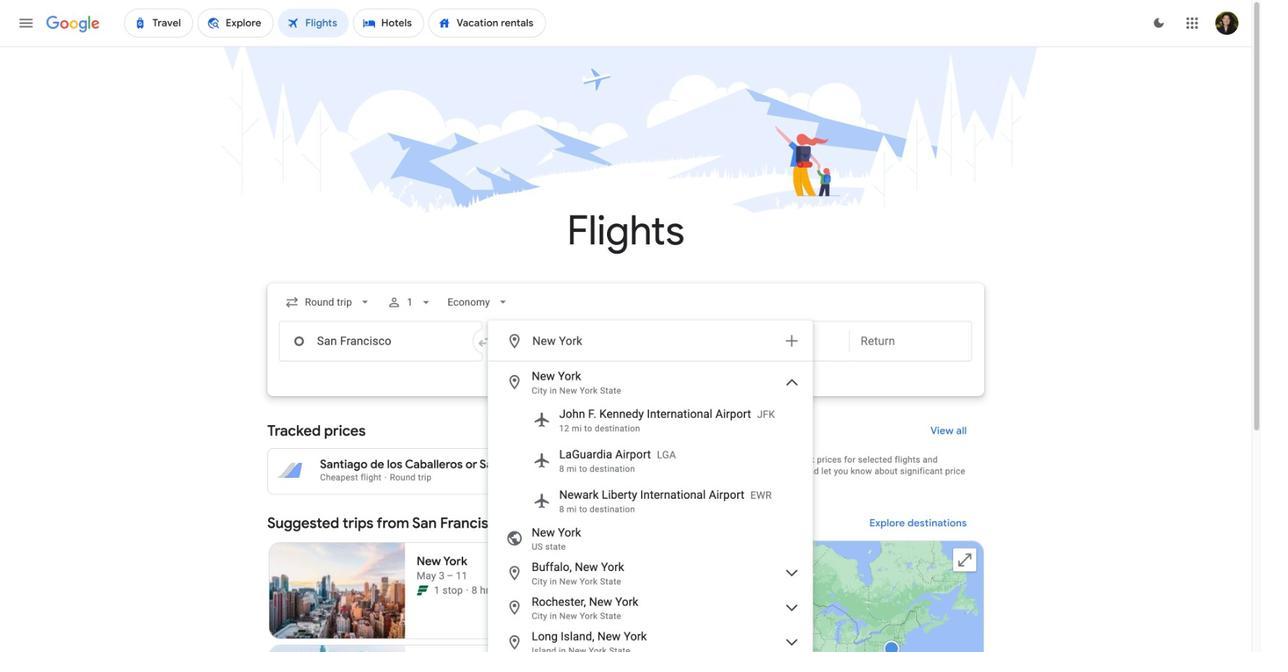 Task type: describe. For each thing, give the bounding box(es) containing it.
2 new york option from the top
[[489, 521, 813, 556]]

frontier image
[[417, 585, 428, 596]]

destination, select multiple airports image
[[784, 333, 801, 350]]

main menu image
[[17, 14, 35, 32]]

Where from? text field
[[279, 321, 483, 361]]

toggle nearby airports for buffalo, new york image
[[784, 564, 801, 582]]

Departure text field
[[739, 322, 839, 361]]

 image inside suggested trips from san francisco region
[[466, 583, 469, 598]]

buffalo, new york option
[[489, 556, 813, 591]]

rochester, new york option
[[489, 591, 813, 625]]

change appearance image
[[1142, 6, 1177, 40]]



Task type: vqa. For each thing, say whether or not it's contained in the screenshot.
Where to? text field
yes



Task type: locate. For each thing, give the bounding box(es) containing it.
new york option up john f. kennedy international airport (jfk) option
[[489, 365, 813, 400]]

None field
[[279, 285, 378, 320], [442, 285, 516, 320], [279, 285, 378, 320], [442, 285, 516, 320]]

suggested trips from san francisco region
[[267, 506, 985, 652]]

new york option up buffalo, new york 'option'
[[489, 521, 813, 556]]

laguardia airport (lga) option
[[489, 440, 813, 481]]

351 US dollars text field
[[584, 458, 608, 472]]

john f. kennedy international airport (jfk) option
[[489, 400, 813, 440]]

Return text field
[[861, 322, 961, 361]]

Where to?  text field
[[532, 324, 775, 359]]

long island, new york option
[[489, 625, 813, 652]]

enter your destination dialog
[[488, 320, 813, 652]]

list box inside enter your destination dialog
[[489, 361, 813, 652]]

1 vertical spatial new york option
[[489, 521, 813, 556]]

0 vertical spatial new york option
[[489, 365, 813, 400]]

newark liberty international airport (ewr) option
[[489, 481, 813, 521]]

 image
[[466, 583, 469, 598]]

169 US dollars text field
[[576, 617, 598, 629]]

Flight search field
[[256, 283, 996, 652]]

toggle nearby airports for new york image
[[784, 374, 801, 391]]

list box
[[489, 361, 813, 652]]

toggle nearby airports for long island, new york image
[[784, 634, 801, 651]]

tracked prices region
[[267, 414, 985, 494]]

1 new york option from the top
[[489, 365, 813, 400]]

407 US dollars text field
[[585, 471, 608, 483]]

new york option
[[489, 365, 813, 400], [489, 521, 813, 556]]

toggle nearby airports for rochester, new york image
[[784, 599, 801, 617]]



